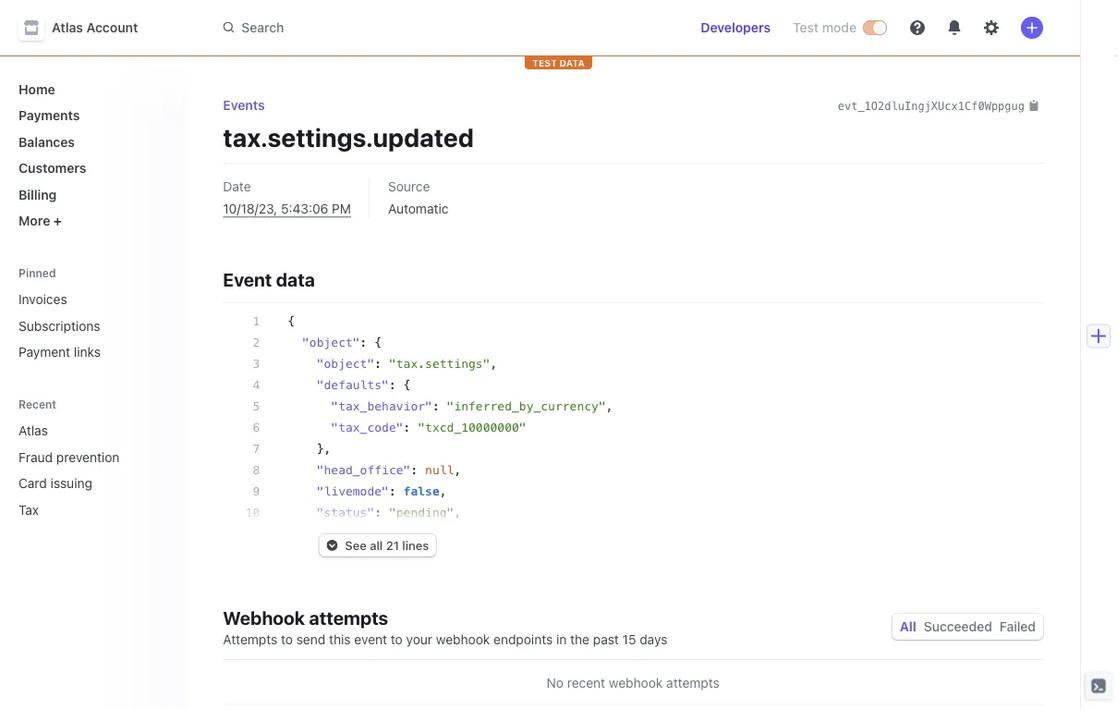 Task type: locate. For each thing, give the bounding box(es) containing it.
pinned element
[[11, 284, 171, 367]]

to left your
[[391, 632, 403, 647]]

events link
[[223, 98, 265, 113]]

atlas inside button
[[52, 20, 83, 35]]

payments
[[18, 108, 80, 123]]

source
[[388, 179, 430, 194]]

atlas inside recent element
[[18, 423, 48, 438]]

prevention
[[56, 449, 120, 465]]

0 horizontal spatial attempts
[[309, 606, 388, 628]]

tax
[[18, 502, 39, 517]]

1 vertical spatial webhook
[[609, 675, 663, 690]]

webhook
[[436, 632, 490, 647], [609, 675, 663, 690]]

fraud prevention link
[[11, 442, 145, 472]]

0 horizontal spatial to
[[281, 632, 293, 647]]

1 to from the left
[[281, 632, 293, 647]]

all succeeded failed
[[900, 619, 1036, 634]]

"tax.settings"
[[389, 357, 490, 371]]

to left send
[[281, 632, 293, 647]]

source automatic
[[388, 179, 449, 216]]

pinned navigation links element
[[11, 258, 175, 367]]

card issuing
[[18, 476, 92, 491]]

tax.settings.updated
[[223, 122, 474, 152]]

event
[[354, 632, 387, 647]]

succeeded
[[924, 619, 993, 634]]

false
[[404, 484, 440, 498]]

subscriptions
[[18, 318, 100, 333]]

days
[[640, 632, 668, 647]]

2 vertical spatial {
[[404, 378, 411, 392]]

attempts
[[223, 632, 278, 647]]

0 horizontal spatial webhook
[[436, 632, 490, 647]]

1 vertical spatial "object"
[[317, 357, 375, 371]]

atlas
[[52, 20, 83, 35], [18, 423, 48, 438]]

+
[[54, 213, 62, 228]]

webhook right your
[[436, 632, 490, 647]]

recent element
[[0, 416, 186, 525]]

see all 21 lines button
[[319, 534, 437, 556]]

failed button
[[1000, 619, 1036, 634]]

1 horizontal spatial atlas
[[52, 20, 83, 35]]

all
[[370, 538, 383, 552]]

{ up "defaults"
[[375, 336, 382, 349]]

0 horizontal spatial {
[[288, 314, 295, 328]]

0 vertical spatial atlas
[[52, 20, 83, 35]]

0 vertical spatial attempts
[[309, 606, 388, 628]]

10/18/23,
[[223, 201, 277, 216]]

help image
[[911, 20, 925, 35]]

failed
[[1000, 619, 1036, 634]]

1 horizontal spatial attempts
[[667, 675, 720, 690]]

{
[[288, 314, 295, 328], [375, 336, 382, 349], [404, 378, 411, 392]]

webhook down "15"
[[609, 675, 663, 690]]

core navigation links element
[[11, 74, 171, 236]]

15
[[623, 632, 636, 647]]

{ down data
[[288, 314, 295, 328]]

attempts
[[309, 606, 388, 628], [667, 675, 720, 690]]

pm
[[332, 201, 351, 216]]

test
[[793, 20, 819, 35]]

0 horizontal spatial atlas
[[18, 423, 48, 438]]

this
[[329, 632, 351, 647]]

21
[[386, 538, 399, 552]]

billing link
[[11, 179, 171, 209]]

webhook inside webhook attempts attempts to send this event to your webhook endpoints in the past 15 days
[[436, 632, 490, 647]]

event
[[223, 268, 272, 290]]

5:43:06
[[281, 201, 329, 216]]

lines
[[402, 538, 429, 552]]

atlas up fraud
[[18, 423, 48, 438]]

0 vertical spatial webhook
[[436, 632, 490, 647]]

,
[[490, 357, 498, 371], [606, 399, 613, 413], [324, 442, 331, 456], [454, 463, 461, 477], [440, 484, 447, 498], [454, 506, 461, 520]]

pinned
[[18, 266, 56, 279]]

"inferred_by_currency"
[[447, 399, 606, 413]]

date 10/18/23, 5:43:06 pm
[[223, 179, 351, 216]]

atlas left account
[[52, 20, 83, 35]]

atlas account button
[[18, 15, 157, 41]]

to
[[281, 632, 293, 647], [391, 632, 403, 647]]

svg image
[[327, 540, 338, 551]]

card issuing link
[[11, 468, 145, 498]]

"object"
[[302, 336, 360, 349], [317, 357, 375, 371]]

"defaults"
[[317, 378, 389, 392]]

1 vertical spatial atlas
[[18, 423, 48, 438]]

"head_office"
[[317, 463, 411, 477]]

event data
[[223, 268, 315, 290]]

webhook attempts attempts to send this event to your webhook endpoints in the past 15 days
[[223, 606, 668, 647]]

payment links link
[[11, 337, 171, 367]]

1 horizontal spatial to
[[391, 632, 403, 647]]

recent navigation links element
[[0, 389, 186, 525]]

:
[[360, 336, 367, 349], [375, 357, 382, 371], [389, 378, 396, 392], [433, 399, 440, 413], [404, 421, 411, 434], [411, 463, 418, 477], [389, 484, 396, 498], [375, 506, 382, 520]]

the
[[570, 632, 590, 647]]

attempts up this
[[309, 606, 388, 628]]

0 vertical spatial {
[[288, 314, 295, 328]]

fraud
[[18, 449, 53, 465]]

search
[[242, 20, 284, 35]]

"livemode"
[[317, 484, 389, 498]]

mode
[[822, 20, 857, 35]]

recent
[[18, 398, 56, 411]]

send
[[297, 632, 326, 647]]

notifications image
[[948, 20, 962, 35]]

1 vertical spatial {
[[375, 336, 382, 349]]

{ up "tax_behavior"
[[404, 378, 411, 392]]

more
[[18, 213, 50, 228]]

payment
[[18, 344, 70, 360]]

null
[[425, 463, 454, 477]]

evt_1o2dluingjxucx1cf0wppgug button
[[838, 96, 1040, 115]]

attempts down the days
[[667, 675, 720, 690]]

date
[[223, 179, 251, 194]]



Task type: describe. For each thing, give the bounding box(es) containing it.
invoices link
[[11, 284, 171, 314]]

tax link
[[11, 495, 145, 525]]

webhook
[[223, 606, 305, 628]]

2 horizontal spatial {
[[404, 378, 411, 392]]

fraud prevention
[[18, 449, 120, 465]]

atlas for atlas account
[[52, 20, 83, 35]]

data
[[560, 57, 585, 68]]

your
[[406, 632, 433, 647]]

payments link
[[11, 100, 171, 130]]

evt_1o2dluingjxucx1cf0wppgug
[[838, 100, 1025, 113]]

account
[[86, 20, 138, 35]]

payment links
[[18, 344, 101, 360]]

2 to from the left
[[391, 632, 403, 647]]

subscriptions link
[[11, 311, 171, 341]]

"pending"
[[389, 506, 454, 520]]

no
[[547, 675, 564, 690]]

recent
[[567, 675, 606, 690]]

endpoints
[[494, 632, 553, 647]]

succeeded button
[[924, 619, 993, 634]]

all
[[900, 619, 917, 634]]

1 horizontal spatial webhook
[[609, 675, 663, 690]]

links
[[74, 344, 101, 360]]

developers
[[701, 20, 771, 35]]

{ "object" : { "object" : "tax.settings" , "defaults" : { "tax_behavior" : "inferred_by_currency" , "tax_code" : "txcd_10000000" } , "head_office" : null , "livemode" : false , "status" : "pending" ,
[[288, 314, 613, 520]]

atlas link
[[11, 416, 145, 446]]

test mode
[[793, 20, 857, 35]]

"txcd_10000000"
[[418, 421, 527, 434]]

automatic
[[388, 201, 449, 216]]

test
[[533, 57, 557, 68]]

}
[[317, 442, 324, 456]]

invoices
[[18, 292, 67, 307]]

developers link
[[694, 13, 778, 43]]

home link
[[11, 74, 171, 104]]

test data
[[533, 57, 585, 68]]

settings image
[[984, 20, 999, 35]]

"tax_code"
[[331, 421, 404, 434]]

"tax_behavior"
[[331, 399, 433, 413]]

atlas account
[[52, 20, 138, 35]]

events
[[223, 98, 265, 113]]

10/18/23, 5:43:06 pm button
[[223, 200, 351, 218]]

Search text field
[[212, 11, 671, 45]]

customers link
[[11, 153, 171, 183]]

Search search field
[[212, 11, 671, 45]]

issuing
[[51, 476, 92, 491]]

no recent webhook attempts
[[547, 675, 720, 690]]

1 vertical spatial attempts
[[667, 675, 720, 690]]

billing
[[18, 187, 57, 202]]

data
[[276, 268, 315, 290]]

see
[[345, 538, 367, 552]]

see all 21 lines
[[345, 538, 429, 552]]

customers
[[18, 160, 86, 176]]

in
[[557, 632, 567, 647]]

card
[[18, 476, 47, 491]]

0 vertical spatial "object"
[[302, 336, 360, 349]]

more +
[[18, 213, 62, 228]]

atlas for atlas
[[18, 423, 48, 438]]

balances link
[[11, 127, 171, 157]]

home
[[18, 81, 55, 97]]

past
[[593, 632, 619, 647]]

1 horizontal spatial {
[[375, 336, 382, 349]]

balances
[[18, 134, 75, 149]]

all button
[[900, 619, 917, 634]]

attempts inside webhook attempts attempts to send this event to your webhook endpoints in the past 15 days
[[309, 606, 388, 628]]

"status"
[[317, 506, 375, 520]]



Task type: vqa. For each thing, say whether or not it's contained in the screenshot.
svg icon for Oct 17
no



